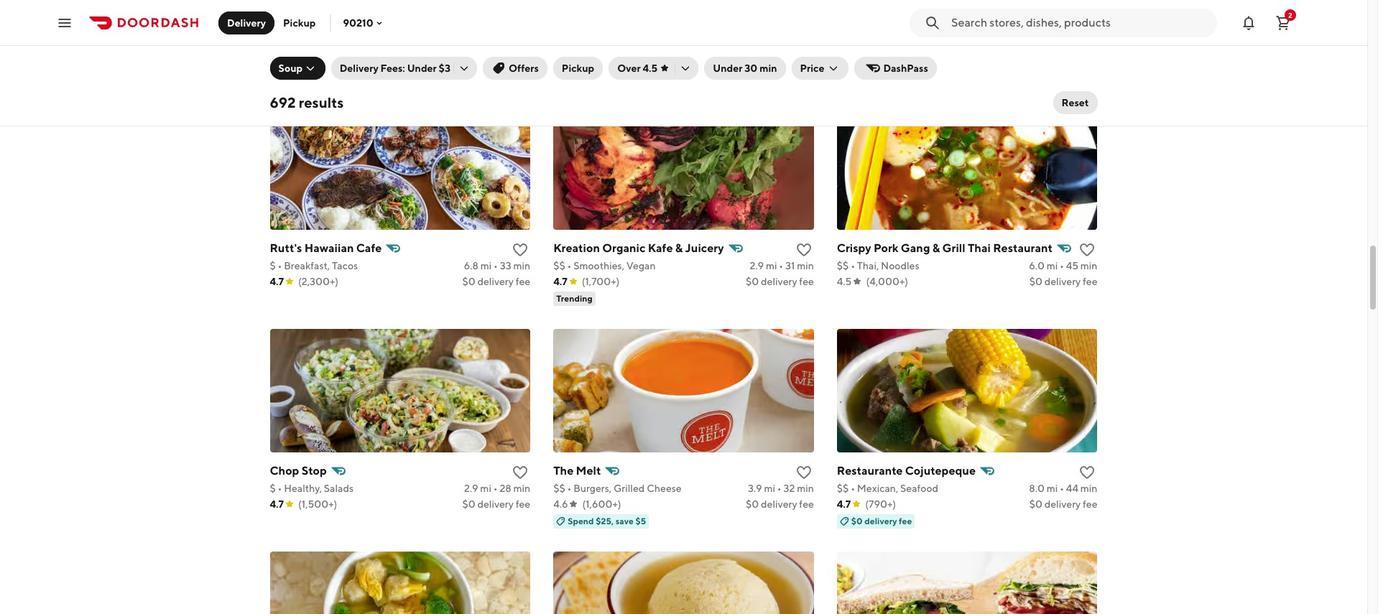 Task type: describe. For each thing, give the bounding box(es) containing it.
breakfast,
[[284, 260, 330, 271]]

$$ • sandwiches, salads
[[837, 37, 946, 49]]

4.7 for chop stop
[[270, 499, 284, 510]]

6.8
[[464, 260, 479, 271]]

0 vertical spatial pickup button
[[275, 11, 325, 34]]

trending
[[557, 293, 593, 304]]

$​0 for crispy pork gang & grill thai restaurant
[[1030, 276, 1043, 287]]

53
[[783, 37, 795, 49]]

stop
[[302, 464, 327, 478]]

seafood
[[901, 483, 939, 494]]

4.0 for 4.0 mi • 53 min
[[746, 37, 762, 49]]

4.7 for kreation organic kafe & juicery
[[554, 276, 568, 287]]

delivery for delivery fees: under $3
[[340, 63, 379, 74]]

$​0 for kreation organic kafe & juicery
[[746, 276, 759, 287]]

min for rutt's hawaiian cafe
[[514, 260, 531, 271]]

fee down 4.0 mi • 53 min
[[800, 53, 814, 64]]

reset button
[[1054, 91, 1098, 114]]

(228)
[[866, 53, 890, 64]]

delivery for chop stop
[[478, 499, 514, 510]]

min down store search: begin typing to search for stores available on doordash text field on the top right of the page
[[1081, 37, 1098, 49]]

via
[[302, 18, 319, 32]]

$$ for the
[[554, 483, 566, 494]]

melt
[[576, 464, 601, 478]]

organic
[[603, 241, 646, 255]]

min for kreation organic kafe & juicery
[[797, 260, 814, 271]]

off,
[[872, 70, 885, 81]]

1 horizontal spatial pickup
[[562, 63, 595, 74]]

porta via
[[270, 18, 319, 32]]

the
[[554, 464, 574, 478]]

click to add this store to your saved list image up 4.0 mi • 31 min
[[1079, 18, 1097, 36]]

$​0 for the melt
[[746, 499, 759, 510]]

mi for the melt
[[764, 483, 776, 494]]

healthy,
[[284, 483, 322, 494]]

fee for porta via
[[516, 53, 531, 64]]

mi for crispy pork gang & grill thai restaurant
[[1047, 260, 1058, 271]]

noodles
[[881, 260, 920, 271]]

up
[[887, 70, 898, 81]]

save for $10
[[616, 70, 634, 81]]

& for grill
[[933, 241, 940, 255]]

30
[[745, 63, 758, 74]]

(2,300+)
[[298, 276, 339, 287]]

28
[[500, 483, 512, 494]]

smoothies,
[[574, 260, 625, 271]]

692 results
[[270, 94, 344, 111]]

chop
[[270, 464, 299, 478]]

min for porta via
[[514, 37, 531, 49]]

4.0 mi • 31 min
[[1032, 37, 1098, 49]]

takeout,
[[574, 37, 613, 49]]

2
[[1289, 10, 1293, 19]]

(2,600+)
[[582, 53, 623, 64]]

31 for 2.9 mi • 31 min
[[786, 260, 795, 271]]

4.0 for 4.0 mi • 31 min
[[1032, 37, 1048, 49]]

the melt
[[554, 464, 601, 478]]

4.0 mi • 53 min
[[746, 37, 814, 49]]

spend for spend $65, save $10
[[568, 70, 594, 81]]

$$ • burgers, grilled cheese
[[554, 483, 682, 494]]

restaurant
[[994, 241, 1053, 255]]

2.9 mi • 31 min
[[750, 260, 814, 271]]

Store search: begin typing to search for stores available on DoorDash text field
[[952, 15, 1209, 31]]

$$ • seafood, italian
[[270, 37, 361, 49]]

20%
[[852, 70, 870, 81]]

offers
[[509, 63, 539, 74]]

$ for chop
[[270, 483, 276, 494]]

reset
[[1062, 97, 1089, 109]]

4.7 for restaurante cojutepeque
[[837, 499, 851, 510]]

click to add this store to your saved list image for cafe
[[512, 241, 529, 259]]

$​0 down 4.0 mi • 53 min
[[746, 53, 759, 64]]

6.0 mi • 45 min
[[1030, 260, 1098, 271]]

3.9 mi • 32 min
[[748, 483, 814, 494]]

open menu image
[[56, 14, 73, 31]]

under 30 min
[[713, 63, 778, 74]]

4.5 inside button
[[643, 63, 658, 74]]

fee for the melt
[[800, 499, 814, 510]]

32
[[784, 483, 795, 494]]

soup button
[[270, 57, 325, 80]]

rutt's
[[270, 241, 302, 255]]

juicery
[[686, 241, 724, 255]]

2.3 mi • 35 min
[[464, 37, 531, 49]]

min for crispy pork gang & grill thai restaurant
[[1081, 260, 1098, 271]]

8.0
[[1030, 483, 1045, 494]]

spend for spend $25, save $5
[[568, 516, 594, 527]]

click to add this store to your saved list image for restaurante cojutepeque
[[1079, 464, 1097, 481]]

(1,700+)
[[582, 276, 620, 287]]

price
[[801, 63, 825, 74]]

thai,
[[857, 260, 879, 271]]

grilled
[[614, 483, 645, 494]]

$​0 for porta via
[[463, 53, 476, 64]]

delivery button
[[219, 11, 275, 34]]

pork
[[874, 241, 899, 255]]

kreation
[[554, 241, 600, 255]]

over 4.5 button
[[609, 57, 699, 80]]

tacos
[[332, 260, 358, 271]]

kafe
[[648, 241, 673, 255]]

fee down seafood on the bottom of page
[[899, 516, 913, 527]]

$$ for porta
[[270, 37, 282, 49]]

(590+)
[[298, 53, 330, 64]]

delivery for the melt
[[761, 499, 798, 510]]

(1,500+)
[[298, 499, 337, 510]]

under inside button
[[713, 63, 743, 74]]

35
[[500, 37, 512, 49]]

$​0 for restaurante cojutepeque
[[1030, 499, 1043, 510]]

mi for kreation organic kafe & juicery
[[766, 260, 777, 271]]

to
[[900, 70, 908, 81]]

min for restaurante cojutepeque
[[1081, 483, 1098, 494]]

price button
[[792, 57, 849, 80]]

over 4.5
[[618, 63, 658, 74]]

delivery for kreation organic kafe & juicery
[[761, 276, 798, 287]]

click to add this store to your saved list image for chop stop
[[512, 464, 529, 481]]

delivery for delivery
[[227, 17, 266, 28]]

$0
[[852, 516, 863, 527]]

click to add this store to your saved list image for kafe
[[796, 241, 813, 259]]

restaurante cojutepeque
[[837, 464, 976, 478]]

$$ left 'takeout,'
[[554, 37, 566, 49]]

4.7 right "offers"
[[554, 53, 568, 64]]

dashpass button
[[855, 57, 937, 80]]

mi for restaurante cojutepeque
[[1047, 483, 1058, 494]]

8.0 mi • 44 min
[[1030, 483, 1098, 494]]

$65,
[[596, 70, 614, 81]]

$$ up price button
[[837, 37, 849, 49]]

6.0
[[1030, 260, 1045, 271]]

cheese
[[647, 483, 682, 494]]



Task type: vqa. For each thing, say whether or not it's contained in the screenshot.
Pricing & Fees button
no



Task type: locate. For each thing, give the bounding box(es) containing it.
salads for $$ • sandwiches, salads
[[916, 37, 946, 49]]

salads up dashpass
[[916, 37, 946, 49]]

& left grill
[[933, 241, 940, 255]]

4.0
[[746, 37, 762, 49], [1032, 37, 1048, 49]]

fee down 3.9 mi • 32 min
[[800, 499, 814, 510]]

0 vertical spatial delivery
[[227, 17, 266, 28]]

2 spend from the top
[[568, 516, 594, 527]]

&
[[676, 241, 683, 255], [933, 241, 940, 255]]

31 for 4.0 mi • 31 min
[[1069, 37, 1079, 49]]

0 vertical spatial save
[[616, 70, 634, 81]]

4.7 for rutt's hawaiian cafe
[[270, 276, 284, 287]]

italian
[[333, 37, 361, 49]]

delivery
[[478, 53, 514, 64], [761, 53, 798, 64], [478, 276, 514, 287], [761, 276, 798, 287], [1045, 276, 1081, 287], [478, 499, 514, 510], [761, 499, 798, 510], [1045, 499, 1081, 510], [865, 516, 898, 527]]

pickup
[[283, 17, 316, 28], [562, 63, 595, 74]]

delivery down 6.8 mi • 33 min
[[478, 276, 514, 287]]

2.9 mi • 28 min
[[464, 483, 531, 494]]

90210 button
[[343, 17, 385, 28]]

4.7 down chop on the bottom
[[270, 499, 284, 510]]

delivery inside delivery button
[[227, 17, 266, 28]]

min inside button
[[760, 63, 778, 74]]

2.9 for kreation organic kafe & juicery
[[750, 260, 764, 271]]

4.6
[[554, 499, 568, 510]]

$​0 delivery fee for restaurante cojutepeque
[[1030, 499, 1098, 510]]

mi for chop stop
[[480, 483, 492, 494]]

$​0 down 2.3
[[463, 53, 476, 64]]

$​0 delivery fee for porta via
[[463, 53, 531, 64]]

offers button
[[483, 57, 548, 80]]

0 vertical spatial $
[[270, 260, 276, 271]]

4.7
[[270, 53, 284, 64], [554, 53, 568, 64], [837, 53, 851, 64], [270, 276, 284, 287], [554, 276, 568, 287], [270, 499, 284, 510], [837, 499, 851, 510]]

1 vertical spatial save
[[616, 516, 634, 527]]

1 under from the left
[[407, 63, 437, 74]]

click to add this store to your saved list image up 6.8 mi • 33 min
[[512, 241, 529, 259]]

under 30 min button
[[705, 57, 786, 80]]

0 horizontal spatial salads
[[324, 483, 354, 494]]

under
[[407, 63, 437, 74], [713, 63, 743, 74]]

delivery down 2.3 mi • 35 min
[[478, 53, 514, 64]]

rutt's hawaiian cafe
[[270, 241, 382, 255]]

delivery left porta at top left
[[227, 17, 266, 28]]

fee down "6.0 mi • 45 min"
[[1083, 276, 1098, 287]]

31
[[1069, 37, 1079, 49], [786, 260, 795, 271]]

min
[[514, 37, 531, 49], [797, 37, 814, 49], [1081, 37, 1098, 49], [760, 63, 778, 74], [514, 260, 531, 271], [797, 260, 814, 271], [1081, 260, 1098, 271], [514, 483, 531, 494], [797, 483, 814, 494], [1081, 483, 1098, 494]]

fee down 2.9 mi • 28 min
[[516, 499, 531, 510]]

fee down 6.8 mi • 33 min
[[516, 276, 531, 287]]

0 vertical spatial spend
[[568, 70, 594, 81]]

click to add this store to your saved list image up "6.0 mi • 45 min"
[[1079, 241, 1097, 259]]

soup
[[279, 63, 303, 74]]

45
[[1067, 260, 1079, 271]]

save left the $5
[[616, 516, 634, 527]]

3.9
[[748, 483, 762, 494]]

2.9 for chop stop
[[464, 483, 478, 494]]

fee for restaurante cojutepeque
[[1083, 499, 1098, 510]]

3 items, open order cart image
[[1275, 14, 1293, 31]]

$​0 for chop stop
[[463, 499, 476, 510]]

chop stop
[[270, 464, 327, 478]]

$​0 delivery fee for chop stop
[[463, 499, 531, 510]]

$​0 delivery fee down 8.0 mi • 44 min
[[1030, 499, 1098, 510]]

spend left "$25,"
[[568, 516, 594, 527]]

0 horizontal spatial pickup button
[[275, 11, 325, 34]]

(4,000+)
[[867, 276, 909, 287]]

crispy pork gang & grill thai restaurant
[[837, 241, 1053, 255]]

1 vertical spatial 4.5
[[837, 276, 852, 287]]

1 horizontal spatial pickup button
[[553, 57, 603, 80]]

$$ down restaurante
[[837, 483, 849, 494]]

$​0 down 6.0
[[1030, 276, 1043, 287]]

$​0 delivery fee down 2.9 mi • 28 min
[[463, 499, 531, 510]]

dashpass
[[884, 63, 929, 74]]

1 vertical spatial pickup button
[[553, 57, 603, 80]]

min right 45
[[1081, 260, 1098, 271]]

delivery for rutt's hawaiian cafe
[[478, 276, 514, 287]]

$​0 down 8.0
[[1030, 499, 1043, 510]]

fee for rutt's hawaiian cafe
[[516, 276, 531, 287]]

4.7 left (790+)
[[837, 499, 851, 510]]

hawaiian
[[305, 241, 354, 255]]

4.7 down 'rutt's'
[[270, 276, 284, 287]]

$$ down the crispy
[[837, 260, 849, 271]]

$8
[[910, 70, 921, 81]]

gang
[[901, 241, 931, 255]]

sandwich
[[615, 37, 660, 49]]

sandwiches,
[[857, 37, 914, 49]]

(1,600+)
[[583, 499, 621, 510]]

pickup button down 'takeout,'
[[553, 57, 603, 80]]

$$ for restaurante
[[837, 483, 849, 494]]

1 horizontal spatial 4.5
[[837, 276, 852, 287]]

click to add this store to your saved list image
[[512, 241, 529, 259], [796, 241, 813, 259], [1079, 241, 1097, 259], [796, 464, 813, 481]]

click to add this store to your saved list image up 8.0 mi • 44 min
[[1079, 464, 1097, 481]]

delivery for restaurante cojutepeque
[[1045, 499, 1081, 510]]

notification bell image
[[1241, 14, 1258, 31]]

vegan
[[627, 260, 656, 271]]

$ • healthy, salads
[[270, 483, 354, 494]]

delivery down 2.9 mi • 31 min
[[761, 276, 798, 287]]

& right kafe
[[676, 241, 683, 255]]

fees:
[[381, 63, 405, 74]]

delivery for porta via
[[478, 53, 514, 64]]

delivery down 8.0 mi • 44 min
[[1045, 499, 1081, 510]]

0 horizontal spatial 31
[[786, 260, 795, 271]]

$$ down kreation
[[554, 260, 566, 271]]

under left "30"
[[713, 63, 743, 74]]

$​0 down 3.9
[[746, 499, 759, 510]]

over
[[618, 63, 641, 74]]

1 vertical spatial $
[[270, 483, 276, 494]]

click to add this store to your saved list image for gang
[[1079, 241, 1097, 259]]

$​0 delivery fee for rutt's hawaiian cafe
[[463, 276, 531, 287]]

44
[[1067, 483, 1079, 494]]

fee down 2.9 mi • 31 min
[[800, 276, 814, 287]]

$​0 down 2.9 mi • 31 min
[[746, 276, 759, 287]]

delivery down 2.9 mi • 28 min
[[478, 499, 514, 510]]

$​0 delivery fee down 3.9 mi • 32 min
[[746, 499, 814, 510]]

2 4.0 from the left
[[1032, 37, 1048, 49]]

cojutepeque
[[906, 464, 976, 478]]

$ down chop on the bottom
[[270, 483, 276, 494]]

0 vertical spatial 31
[[1069, 37, 1079, 49]]

$​0 delivery fee for kreation organic kafe & juicery
[[746, 276, 814, 287]]

$25,
[[596, 516, 614, 527]]

save for $5
[[616, 516, 634, 527]]

fee for kreation organic kafe & juicery
[[800, 276, 814, 287]]

$$ for crispy
[[837, 260, 849, 271]]

thai
[[968, 241, 991, 255]]

1 horizontal spatial salads
[[916, 37, 946, 49]]

results
[[299, 94, 344, 111]]

1 horizontal spatial 4.0
[[1032, 37, 1048, 49]]

delivery for crispy pork gang & grill thai restaurant
[[1045, 276, 1081, 287]]

$​0
[[463, 53, 476, 64], [746, 53, 759, 64], [463, 276, 476, 287], [746, 276, 759, 287], [1030, 276, 1043, 287], [463, 499, 476, 510], [746, 499, 759, 510], [1030, 499, 1043, 510]]

delivery down italian
[[340, 63, 379, 74]]

$10
[[636, 70, 651, 81]]

$$ for kreation
[[554, 260, 566, 271]]

692
[[270, 94, 296, 111]]

$​0 down 2.9 mi • 28 min
[[463, 499, 476, 510]]

min for chop stop
[[514, 483, 531, 494]]

$5
[[636, 516, 647, 527]]

$​0 delivery fee down 2.3 mi • 35 min
[[463, 53, 531, 64]]

1 vertical spatial pickup
[[562, 63, 595, 74]]

min left thai,
[[797, 260, 814, 271]]

save left $10
[[616, 70, 634, 81]]

1 vertical spatial 2.9
[[464, 483, 478, 494]]

0 vertical spatial pickup
[[283, 17, 316, 28]]

4.0 up "30"
[[746, 37, 762, 49]]

(790+)
[[866, 499, 896, 510]]

1 $ from the top
[[270, 260, 276, 271]]

porta
[[270, 18, 299, 32]]

min right 44
[[1081, 483, 1098, 494]]

$​0 delivery fee down 6.8 mi • 33 min
[[463, 276, 531, 287]]

1 vertical spatial spend
[[568, 516, 594, 527]]

1 4.0 from the left
[[746, 37, 762, 49]]

4.7 for porta via
[[270, 53, 284, 64]]

min right 35
[[514, 37, 531, 49]]

1 vertical spatial delivery
[[340, 63, 379, 74]]

$$ • takeout, sandwich
[[554, 37, 660, 49]]

salads for $ • healthy, salads
[[324, 483, 354, 494]]

$$ • thai, noodles
[[837, 260, 920, 271]]

spend left $65,
[[568, 70, 594, 81]]

$​0 down 6.8
[[463, 276, 476, 287]]

mi for porta via
[[480, 37, 491, 49]]

1 horizontal spatial under
[[713, 63, 743, 74]]

delivery down (790+)
[[865, 516, 898, 527]]

0 horizontal spatial delivery
[[227, 17, 266, 28]]

1 spend from the top
[[568, 70, 594, 81]]

1 horizontal spatial 31
[[1069, 37, 1079, 49]]

0 horizontal spatial &
[[676, 241, 683, 255]]

pickup up seafood,
[[283, 17, 316, 28]]

click to add this store to your saved list image up 2.9 mi • 31 min
[[796, 241, 813, 259]]

salads up (1,500+) on the bottom of page
[[324, 483, 354, 494]]

under left $3
[[407, 63, 437, 74]]

4.0 down store search: begin typing to search for stores available on doordash text field on the top right of the page
[[1032, 37, 1048, 49]]

seafood,
[[290, 37, 331, 49]]

$ for rutt's
[[270, 260, 276, 271]]

fee down 2.3 mi • 35 min
[[516, 53, 531, 64]]

fee for crispy pork gang & grill thai restaurant
[[1083, 276, 1098, 287]]

2 & from the left
[[933, 241, 940, 255]]

4.5 down the crispy
[[837, 276, 852, 287]]

min right '33' at the top of page
[[514, 260, 531, 271]]

0 horizontal spatial 2.9
[[464, 483, 478, 494]]

1 horizontal spatial &
[[933, 241, 940, 255]]

$​0 for rutt's hawaiian cafe
[[463, 276, 476, 287]]

$​0 delivery fee for the melt
[[746, 499, 814, 510]]

$$ • mexican, seafood
[[837, 483, 939, 494]]

fee down 8.0 mi • 44 min
[[1083, 499, 1098, 510]]

33
[[500, 260, 512, 271]]

1 vertical spatial salads
[[324, 483, 354, 494]]

20% off, up to $8
[[852, 70, 921, 81]]

min right 28
[[514, 483, 531, 494]]

click to add this store to your saved list image up 2.9 mi • 28 min
[[512, 464, 529, 481]]

min for the melt
[[797, 483, 814, 494]]

$3
[[439, 63, 451, 74]]

spend $25, save $5
[[568, 516, 647, 527]]

4.7 up the trending
[[554, 276, 568, 287]]

burgers,
[[574, 483, 612, 494]]

delivery down 4.0 mi • 53 min
[[761, 53, 798, 64]]

delivery down "6.0 mi • 45 min"
[[1045, 276, 1081, 287]]

0 horizontal spatial pickup
[[283, 17, 316, 28]]

click to add this store to your saved list image up 3.9 mi • 32 min
[[796, 464, 813, 481]]

0 horizontal spatial 4.0
[[746, 37, 762, 49]]

$0 delivery fee
[[852, 516, 913, 527]]

$​0 delivery fee down "6.0 mi • 45 min"
[[1030, 276, 1098, 287]]

6.8 mi • 33 min
[[464, 260, 531, 271]]

0 vertical spatial salads
[[916, 37, 946, 49]]

crispy
[[837, 241, 872, 255]]

0 horizontal spatial 4.5
[[643, 63, 658, 74]]

2 button
[[1270, 8, 1298, 37]]

1 horizontal spatial delivery
[[340, 63, 379, 74]]

2 $ from the top
[[270, 483, 276, 494]]

$$ up 4.6
[[554, 483, 566, 494]]

min right the 32
[[797, 483, 814, 494]]

grill
[[943, 241, 966, 255]]

0 horizontal spatial under
[[407, 63, 437, 74]]

1 horizontal spatial 2.9
[[750, 260, 764, 271]]

delivery fees: under $3
[[340, 63, 451, 74]]

min right 53
[[797, 37, 814, 49]]

4.5 right over
[[643, 63, 658, 74]]

$ • breakfast, tacos
[[270, 260, 358, 271]]

kreation organic kafe & juicery
[[554, 241, 724, 255]]

$​0 delivery fee for crispy pork gang & grill thai restaurant
[[1030, 276, 1098, 287]]

90210
[[343, 17, 374, 28]]

$ down 'rutt's'
[[270, 260, 276, 271]]

pickup left $65,
[[562, 63, 595, 74]]

restaurante
[[837, 464, 903, 478]]

$
[[270, 260, 276, 271], [270, 483, 276, 494]]

min right "30"
[[760, 63, 778, 74]]

$​0 delivery fee down 2.9 mi • 31 min
[[746, 276, 814, 287]]

1 vertical spatial 31
[[786, 260, 795, 271]]

2 under from the left
[[713, 63, 743, 74]]

delivery down 3.9 mi • 32 min
[[761, 499, 798, 510]]

4.7 right price
[[837, 53, 851, 64]]

spend $65, save $10
[[568, 70, 651, 81]]

pickup button up seafood,
[[275, 11, 325, 34]]

$​0 delivery fee down 4.0 mi • 53 min
[[746, 53, 814, 64]]

mi for rutt's hawaiian cafe
[[481, 260, 492, 271]]

4.7 down porta at top left
[[270, 53, 284, 64]]

click to add this store to your saved list image
[[1079, 18, 1097, 36], [512, 464, 529, 481], [1079, 464, 1097, 481]]

1 & from the left
[[676, 241, 683, 255]]

0 vertical spatial 2.9
[[750, 260, 764, 271]]

0 vertical spatial 4.5
[[643, 63, 658, 74]]

& for juicery
[[676, 241, 683, 255]]

4.5
[[643, 63, 658, 74], [837, 276, 852, 287]]

fee for chop stop
[[516, 499, 531, 510]]

$$ down porta at top left
[[270, 37, 282, 49]]



